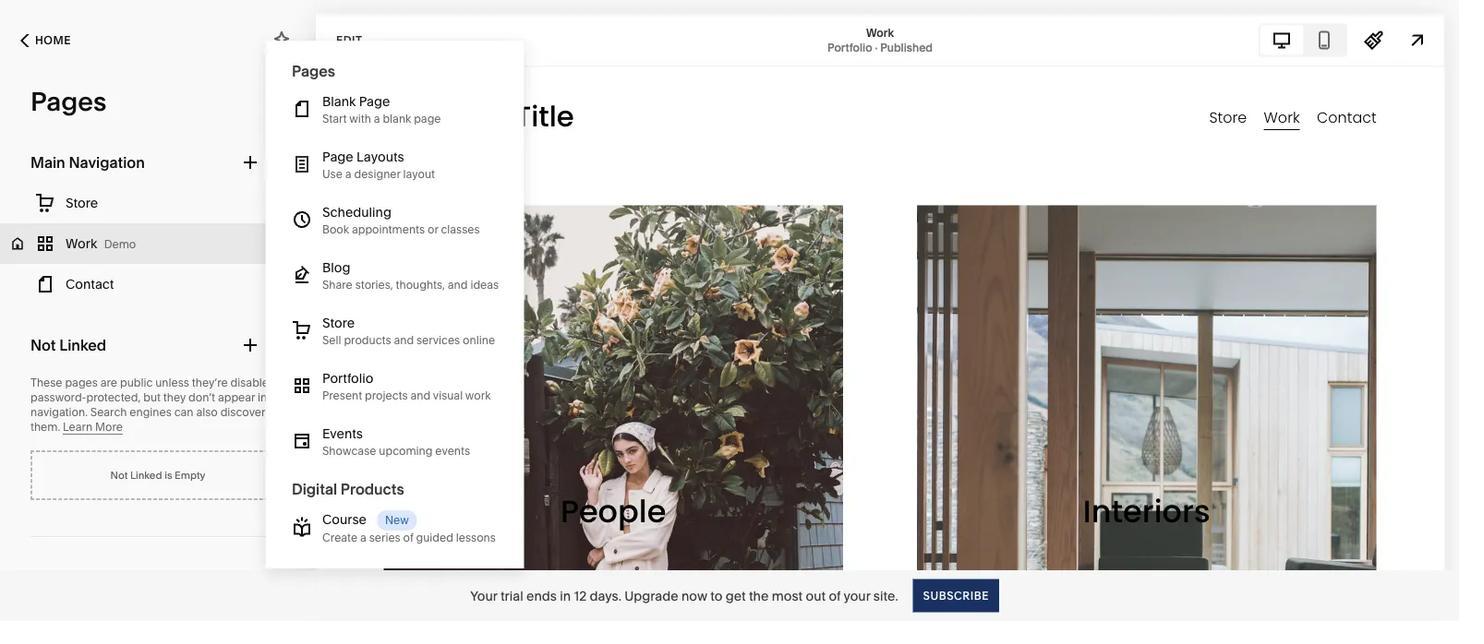 Task type: locate. For each thing, give the bounding box(es) containing it.
the inside these pages are public unless they're disabled or password-protected, but they don't appear in the navigation. search engines can also discover them.
[[270, 391, 287, 405]]

pages inside menu
[[291, 62, 335, 80]]

not down more
[[110, 469, 128, 482]]

the down disabled
[[270, 391, 287, 405]]

0 horizontal spatial page
[[322, 149, 353, 165]]

0 horizontal spatial store
[[66, 195, 98, 211]]

of
[[403, 532, 413, 545], [829, 588, 841, 604]]

start
[[322, 112, 346, 126]]

pages
[[291, 62, 335, 80], [30, 86, 107, 117]]

0 vertical spatial or
[[427, 223, 438, 237]]

portfolio up present
[[322, 371, 373, 387]]

ends
[[527, 588, 557, 604]]

1 vertical spatial of
[[829, 588, 841, 604]]

add a new page to the "not linked" navigation group image
[[240, 335, 261, 356]]

0 horizontal spatial portfolio
[[322, 371, 373, 387]]

1 vertical spatial and
[[394, 334, 414, 347]]

linked
[[59, 336, 106, 354], [130, 469, 162, 482]]

pages
[[65, 376, 98, 390]]

1 horizontal spatial store
[[322, 316, 354, 331]]

also
[[196, 406, 218, 419]]

a right the with
[[373, 112, 380, 126]]

and inside portfolio present projects and visual work
[[410, 389, 430, 403]]

projects
[[364, 389, 408, 403]]

pages up blank
[[291, 62, 335, 80]]

search
[[90, 406, 127, 419]]

0 vertical spatial store
[[66, 195, 98, 211]]

appear
[[218, 391, 255, 405]]

engines
[[130, 406, 172, 419]]

work for work demo
[[66, 236, 97, 252]]

1 vertical spatial a
[[345, 168, 351, 181]]

·
[[875, 41, 878, 54]]

1 horizontal spatial work
[[867, 26, 894, 39]]

2 horizontal spatial a
[[373, 112, 380, 126]]

0 horizontal spatial pages
[[30, 86, 107, 117]]

events
[[322, 426, 363, 442]]

0 vertical spatial a
[[373, 112, 380, 126]]

work up the ·
[[867, 26, 894, 39]]

linked up 'pages'
[[59, 336, 106, 354]]

guided
[[416, 532, 453, 545]]

them.
[[30, 421, 60, 434]]

0 horizontal spatial linked
[[59, 336, 106, 354]]

not up these
[[30, 336, 56, 354]]

main
[[30, 153, 65, 171]]

0 horizontal spatial a
[[345, 168, 351, 181]]

in down disabled
[[258, 391, 267, 405]]

page
[[359, 94, 390, 110], [322, 149, 353, 165]]

or inside scheduling book appointments or classes
[[427, 223, 438, 237]]

work left the demo
[[66, 236, 97, 252]]

edit
[[336, 33, 363, 47]]

they
[[163, 391, 186, 405]]

1 horizontal spatial pages
[[291, 62, 335, 80]]

work portfolio · published
[[828, 26, 933, 54]]

can
[[174, 406, 194, 419]]

linked left is at the bottom left of page
[[130, 469, 162, 482]]

not for not linked
[[30, 336, 56, 354]]

digital
[[291, 480, 337, 498]]

share
[[322, 279, 352, 292]]

1 vertical spatial portfolio
[[322, 371, 373, 387]]

blank page start with a blank page
[[322, 94, 441, 126]]

a right use
[[345, 168, 351, 181]]

2 vertical spatial and
[[410, 389, 430, 403]]

learn more
[[63, 421, 123, 434]]

of right out
[[829, 588, 841, 604]]

contact button
[[0, 264, 316, 305]]

page up the with
[[359, 94, 390, 110]]

trial
[[501, 588, 524, 604]]

site.
[[874, 588, 899, 604]]

1 vertical spatial page
[[322, 149, 353, 165]]

0 vertical spatial work
[[867, 26, 894, 39]]

these
[[30, 376, 62, 390]]

and inside store sell products and services online
[[394, 334, 414, 347]]

page layouts use a designer layout
[[322, 149, 435, 181]]

create
[[322, 532, 357, 545]]

1 vertical spatial pages
[[30, 86, 107, 117]]

1 horizontal spatial page
[[359, 94, 390, 110]]

store up sell
[[322, 316, 354, 331]]

scheduling book appointments or classes
[[322, 205, 480, 237]]

1 vertical spatial or
[[279, 376, 289, 390]]

0 vertical spatial of
[[403, 532, 413, 545]]

tab list
[[1261, 25, 1346, 55]]

1 vertical spatial store
[[322, 316, 354, 331]]

and left services
[[394, 334, 414, 347]]

present
[[322, 389, 362, 403]]

0 horizontal spatial in
[[258, 391, 267, 405]]

add a new page to the "main navigation" group image
[[240, 152, 261, 173]]

0 vertical spatial and
[[447, 279, 467, 292]]

0 vertical spatial portfolio
[[828, 41, 873, 54]]

and
[[447, 279, 467, 292], [394, 334, 414, 347], [410, 389, 430, 403]]

0 horizontal spatial or
[[279, 376, 289, 390]]

work inside work portfolio · published
[[867, 26, 894, 39]]

0 vertical spatial in
[[258, 391, 267, 405]]

products
[[340, 480, 404, 498]]

store
[[66, 195, 98, 211], [322, 316, 354, 331]]

1 vertical spatial linked
[[130, 469, 162, 482]]

of down new
[[403, 532, 413, 545]]

video library
[[322, 569, 403, 584]]

pages down home
[[30, 86, 107, 117]]

1 horizontal spatial linked
[[130, 469, 162, 482]]

and left visual
[[410, 389, 430, 403]]

store inside button
[[66, 195, 98, 211]]

create a series of guided lessons
[[322, 532, 496, 545]]

subscribe
[[923, 589, 989, 603]]

a left the series
[[360, 532, 366, 545]]

and for store
[[394, 334, 414, 347]]

edit button
[[324, 23, 375, 57]]

page inside blank page start with a blank page
[[359, 94, 390, 110]]

portfolio left the ·
[[828, 41, 873, 54]]

not
[[30, 336, 56, 354], [110, 469, 128, 482]]

1 horizontal spatial the
[[749, 588, 769, 604]]

1 vertical spatial work
[[66, 236, 97, 252]]

portfolio inside work portfolio · published
[[828, 41, 873, 54]]

is
[[165, 469, 172, 482]]

1 horizontal spatial in
[[560, 588, 571, 604]]

1 horizontal spatial not
[[110, 469, 128, 482]]

work
[[465, 389, 491, 403]]

learn more link
[[63, 421, 123, 435]]

upcoming
[[379, 445, 432, 458]]

a inside page layouts use a designer layout
[[345, 168, 351, 181]]

0 vertical spatial page
[[359, 94, 390, 110]]

the
[[270, 391, 287, 405], [749, 588, 769, 604]]

12
[[574, 588, 587, 604]]

store inside store sell products and services online
[[322, 316, 354, 331]]

or right disabled
[[279, 376, 289, 390]]

not linked is empty
[[110, 469, 205, 482]]

2 vertical spatial a
[[360, 532, 366, 545]]

unless
[[155, 376, 189, 390]]

1 vertical spatial the
[[749, 588, 769, 604]]

0 vertical spatial linked
[[59, 336, 106, 354]]

1 vertical spatial in
[[560, 588, 571, 604]]

1 vertical spatial not
[[110, 469, 128, 482]]

and inside blog share stories, thoughts, and ideas
[[447, 279, 467, 292]]

portfolio
[[828, 41, 873, 54], [322, 371, 373, 387]]

menu
[[266, 41, 524, 612]]

thoughts,
[[395, 279, 445, 292]]

in left 12
[[560, 588, 571, 604]]

0 horizontal spatial the
[[270, 391, 287, 405]]

page up use
[[322, 149, 353, 165]]

get
[[726, 588, 746, 604]]

0 vertical spatial not
[[30, 336, 56, 354]]

0 horizontal spatial work
[[66, 236, 97, 252]]

or
[[427, 223, 438, 237], [279, 376, 289, 390]]

1 horizontal spatial portfolio
[[828, 41, 873, 54]]

0 horizontal spatial not
[[30, 336, 56, 354]]

published
[[881, 41, 933, 54]]

store down main navigation
[[66, 195, 98, 211]]

navigation.
[[30, 406, 88, 419]]

subscribe button
[[913, 580, 999, 613]]

the right the get
[[749, 588, 769, 604]]

0 vertical spatial pages
[[291, 62, 335, 80]]

portfolio inside portfolio present projects and visual work
[[322, 371, 373, 387]]

and left ideas
[[447, 279, 467, 292]]

series
[[369, 532, 400, 545]]

1 horizontal spatial or
[[427, 223, 438, 237]]

stories,
[[355, 279, 393, 292]]

a
[[373, 112, 380, 126], [345, 168, 351, 181], [360, 532, 366, 545]]

or left the 'classes' on the top left of the page
[[427, 223, 438, 237]]

your trial ends in 12 days. upgrade now to get the most out of your site.
[[470, 588, 899, 604]]

0 vertical spatial the
[[270, 391, 287, 405]]

but
[[143, 391, 161, 405]]

in
[[258, 391, 267, 405], [560, 588, 571, 604]]

upgrade
[[625, 588, 679, 604]]



Task type: describe. For each thing, give the bounding box(es) containing it.
portfolio present projects and visual work
[[322, 371, 491, 403]]

events
[[435, 445, 470, 458]]

navigation
[[69, 153, 145, 171]]

lessons
[[456, 532, 496, 545]]

0 horizontal spatial of
[[403, 532, 413, 545]]

course
[[322, 512, 366, 528]]

video
[[322, 569, 358, 584]]

not for not linked is empty
[[110, 469, 128, 482]]

demo
[[104, 238, 136, 251]]

services
[[416, 334, 460, 347]]

these pages are public unless they're disabled or password-protected, but they don't appear in the navigation. search engines can also discover them.
[[30, 376, 289, 434]]

online
[[462, 334, 495, 347]]

pages for not linked is empty
[[30, 86, 107, 117]]

blank
[[382, 112, 411, 126]]

menu containing pages
[[266, 41, 524, 612]]

days.
[[590, 588, 622, 604]]

pages for start with a blank page
[[291, 62, 335, 80]]

use
[[322, 168, 342, 181]]

with
[[349, 112, 371, 126]]

classes
[[441, 223, 480, 237]]

home button
[[0, 20, 91, 61]]

store for store
[[66, 195, 98, 211]]

blog
[[322, 260, 350, 276]]

contact
[[66, 277, 114, 292]]

learn
[[63, 421, 93, 434]]

showcase
[[322, 445, 376, 458]]

linked for not linked is empty
[[130, 469, 162, 482]]

your
[[844, 588, 871, 604]]

layout
[[403, 168, 435, 181]]

linked for not linked
[[59, 336, 106, 354]]

work demo
[[66, 236, 136, 252]]

store button
[[0, 183, 316, 224]]

not linked
[[30, 336, 106, 354]]

digital products
[[291, 480, 404, 498]]

discover
[[220, 406, 265, 419]]

blank
[[322, 94, 355, 110]]

password-
[[30, 391, 86, 405]]

page inside page layouts use a designer layout
[[322, 149, 353, 165]]

protected,
[[86, 391, 141, 405]]

page
[[414, 112, 441, 126]]

sell
[[322, 334, 341, 347]]

and for portfolio
[[410, 389, 430, 403]]

new
[[385, 514, 409, 528]]

blog share stories, thoughts, and ideas
[[322, 260, 499, 292]]

in inside these pages are public unless they're disabled or password-protected, but they don't appear in the navigation. search engines can also discover them.
[[258, 391, 267, 405]]

1 horizontal spatial a
[[360, 532, 366, 545]]

don't
[[189, 391, 215, 405]]

1 horizontal spatial of
[[829, 588, 841, 604]]

products
[[344, 334, 391, 347]]

book
[[322, 223, 349, 237]]

a inside blank page start with a blank page
[[373, 112, 380, 126]]

now
[[682, 588, 707, 604]]

store sell products and services online
[[322, 316, 495, 347]]

out
[[806, 588, 826, 604]]

designer
[[354, 168, 400, 181]]

ideas
[[470, 279, 499, 292]]

public
[[120, 376, 153, 390]]

disabled
[[231, 376, 276, 390]]

empty
[[175, 469, 205, 482]]

layouts
[[356, 149, 404, 165]]

they're
[[192, 376, 228, 390]]

library
[[361, 569, 403, 584]]

to
[[711, 588, 723, 604]]

most
[[772, 588, 803, 604]]

appointments
[[351, 223, 425, 237]]

events showcase upcoming events
[[322, 426, 470, 458]]

or inside these pages are public unless they're disabled or password-protected, but they don't appear in the navigation. search engines can also discover them.
[[279, 376, 289, 390]]

main navigation
[[30, 153, 145, 171]]

scheduling
[[322, 205, 391, 220]]

visual
[[433, 389, 463, 403]]

are
[[100, 376, 117, 390]]

your
[[470, 588, 498, 604]]

more
[[95, 421, 123, 434]]

store for store sell products and services online
[[322, 316, 354, 331]]

home
[[35, 34, 71, 47]]

work for work portfolio · published
[[867, 26, 894, 39]]



Task type: vqa. For each thing, say whether or not it's contained in the screenshot.
These pages are public unless they're disabled or password-protected, but they don't appear in the navigation. Search engines can also discover them. at the left bottom of the page
yes



